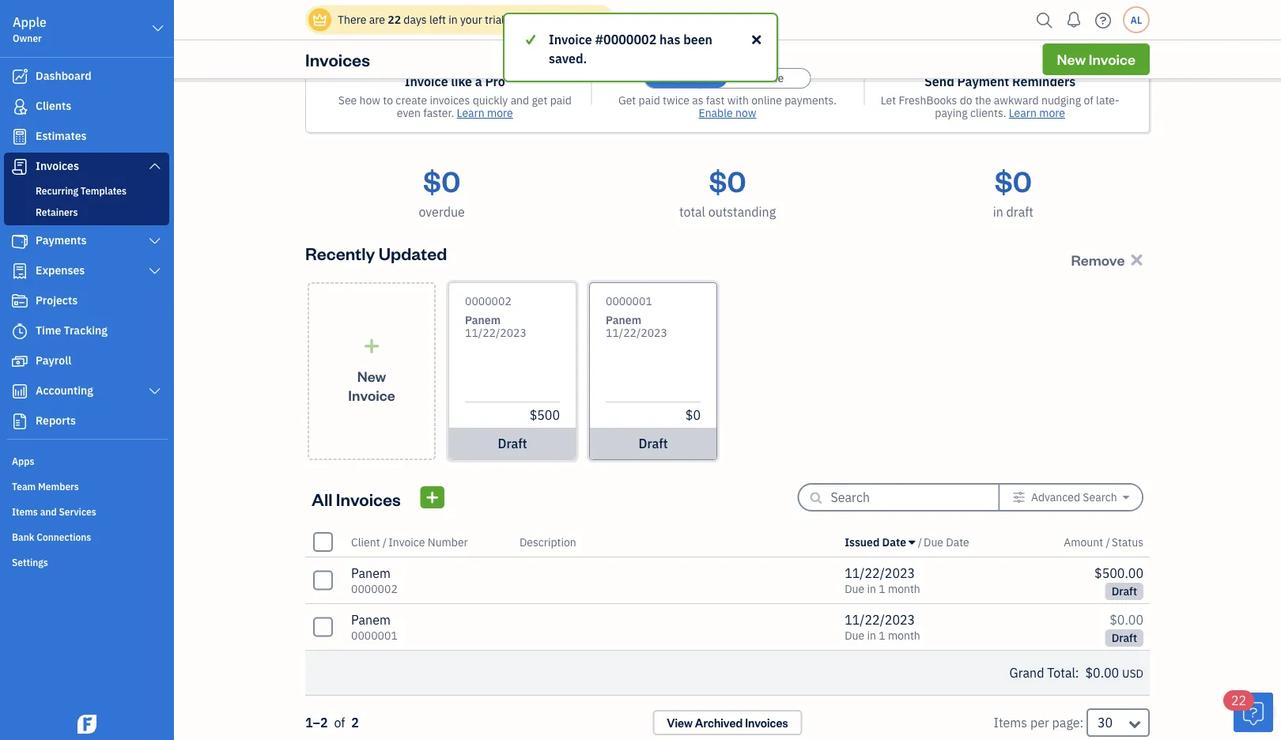 Task type: locate. For each thing, give the bounding box(es) containing it.
1 vertical spatial new invoice link
[[308, 282, 436, 460]]

1 horizontal spatial learn more
[[1009, 106, 1065, 120]]

caretdown image inside advanced search dropdown button
[[1123, 491, 1129, 504]]

0 vertical spatial new invoice link
[[1043, 43, 1150, 75]]

0 horizontal spatial date
[[882, 535, 906, 549]]

0 horizontal spatial /
[[383, 535, 387, 549]]

2 more from the left
[[1039, 106, 1065, 120]]

11/22/2023 due in 1 month for $0.00
[[845, 612, 920, 643]]

nudging
[[1042, 93, 1081, 108]]

new invoice
[[1057, 50, 1136, 68], [348, 367, 395, 404]]

chart image
[[10, 384, 29, 399]]

chevron large down image inside "invoices" link
[[148, 160, 162, 172]]

new invoice down plus icon
[[348, 367, 395, 404]]

invoice up create
[[405, 73, 448, 90]]

2 learn from the left
[[1009, 106, 1037, 120]]

crown image
[[312, 11, 328, 28]]

0 horizontal spatial learn
[[457, 106, 485, 120]]

send
[[925, 73, 954, 90]]

more down pro
[[487, 106, 513, 120]]

$0 for $0 overdue
[[423, 161, 460, 199]]

even
[[397, 106, 421, 120]]

1 for $0.00
[[879, 628, 885, 643]]

learn right faster.
[[457, 106, 485, 120]]

1 horizontal spatial learn
[[1009, 106, 1037, 120]]

1 vertical spatial new
[[357, 367, 386, 385]]

invoice inside invoice #0000002 has been saved.
[[549, 31, 592, 48]]

new down plus icon
[[357, 367, 386, 385]]

chevron large down image down retainers link
[[148, 235, 162, 248]]

of left the late-
[[1084, 93, 1094, 108]]

reports link
[[4, 407, 169, 436]]

remove button
[[1067, 246, 1150, 272]]

1 / from the left
[[383, 535, 387, 549]]

1 vertical spatial 11/22/2023 due in 1 month
[[845, 612, 920, 643]]

projects link
[[4, 287, 169, 316]]

new invoice link
[[1043, 43, 1150, 75], [308, 282, 436, 460]]

invoices up recurring
[[36, 159, 79, 173]]

1 vertical spatial new invoice
[[348, 367, 395, 404]]

time
[[36, 323, 61, 338]]

of
[[1084, 93, 1094, 108], [334, 715, 345, 731]]

0 vertical spatial $0.00
[[1110, 612, 1144, 628]]

2 / from the left
[[918, 535, 922, 549]]

/ left status
[[1106, 535, 1110, 549]]

1 learn more from the left
[[457, 106, 513, 120]]

invoices
[[305, 48, 370, 70], [36, 159, 79, 173], [336, 488, 401, 510], [745, 715, 788, 730]]

1 horizontal spatial 22
[[1231, 692, 1247, 709]]

accept credit cards image
[[700, 12, 755, 67]]

11/22/2023 due in 1 month for $500.00
[[845, 565, 920, 596]]

chevron large down image inside expenses link
[[148, 265, 162, 278]]

0 vertical spatial of
[[1084, 93, 1094, 108]]

send payment reminders
[[925, 73, 1076, 90]]

Items per page: field
[[1087, 709, 1150, 737]]

month
[[888, 582, 920, 596], [888, 628, 920, 643]]

1 month from the top
[[888, 582, 920, 596]]

projects
[[36, 293, 78, 308]]

recurring templates link
[[7, 181, 166, 200]]

1 learn from the left
[[457, 106, 485, 120]]

0000001 panem 11/22/2023
[[606, 294, 667, 340]]

0 horizontal spatial paid
[[550, 93, 572, 108]]

online
[[751, 93, 782, 108]]

1 horizontal spatial /
[[918, 535, 922, 549]]

0 vertical spatial and
[[511, 93, 529, 108]]

and down team members
[[40, 505, 57, 518]]

$0.00 right the :
[[1085, 665, 1119, 681]]

amount
[[1064, 535, 1103, 549]]

0 vertical spatial 22
[[388, 12, 401, 27]]

page:
[[1052, 715, 1084, 731]]

caretdown image left due date
[[909, 536, 915, 548]]

freshbooks image
[[74, 715, 100, 734]]

$0 inside $0 in draft
[[995, 161, 1032, 199]]

1 horizontal spatial 0000002
[[465, 294, 512, 308]]

dashboard image
[[10, 69, 29, 85]]

caretdown image
[[1123, 491, 1129, 504], [909, 536, 915, 548]]

learn more for reminders
[[1009, 106, 1065, 120]]

11/22/2023
[[465, 325, 527, 340], [606, 325, 667, 340], [845, 565, 915, 582], [845, 612, 915, 628]]

and inside see how to create invoices quickly and get paid even faster.
[[511, 93, 529, 108]]

there
[[338, 12, 366, 27]]

0 vertical spatial chevron large down image
[[148, 235, 162, 248]]

due date link
[[924, 535, 969, 549]]

0 vertical spatial due
[[924, 535, 944, 549]]

new up 'reminders'
[[1057, 50, 1086, 68]]

0 horizontal spatial 0000002
[[351, 582, 398, 596]]

invoice image
[[10, 159, 29, 175]]

items inside main element
[[12, 505, 38, 518]]

chevron large down image inside accounting link
[[148, 385, 162, 398]]

0 vertical spatial 0000002
[[465, 294, 512, 308]]

learn more down 'reminders'
[[1009, 106, 1065, 120]]

2 horizontal spatial /
[[1106, 535, 1110, 549]]

panem inside panem 0000001
[[351, 612, 391, 628]]

total
[[679, 204, 705, 220]]

caretdown image right search
[[1123, 491, 1129, 504]]

1 horizontal spatial new invoice
[[1057, 50, 1136, 68]]

1 horizontal spatial items
[[994, 715, 1027, 731]]

2 1 from the top
[[879, 628, 885, 643]]

paying
[[935, 106, 968, 120]]

0000001 inside 0000001 panem 11/22/2023
[[606, 294, 652, 308]]

1 vertical spatial 22
[[1231, 692, 1247, 709]]

invoices inside "invoices" link
[[36, 159, 79, 173]]

date right issued
[[882, 535, 906, 549]]

of left 2
[[334, 715, 345, 731]]

1 vertical spatial month
[[888, 628, 920, 643]]

client image
[[10, 99, 29, 115]]

more
[[487, 106, 513, 120], [1039, 106, 1065, 120]]

see how to create invoices quickly and get paid even faster.
[[338, 93, 572, 120]]

and inside main element
[[40, 505, 57, 518]]

new inside new invoice
[[357, 367, 386, 385]]

$0 inside $0 overdue
[[423, 161, 460, 199]]

items down team
[[12, 505, 38, 518]]

more for send payment reminders
[[1039, 106, 1065, 120]]

status
[[1112, 535, 1144, 549]]

chevron large down image down payroll link
[[148, 385, 162, 398]]

quickly
[[473, 93, 508, 108]]

resource center badge image
[[1234, 693, 1273, 732]]

1 vertical spatial due
[[845, 582, 865, 596]]

0 vertical spatial new
[[1057, 50, 1086, 68]]

/ right "client"
[[383, 535, 387, 549]]

chevron large down image inside payments "link"
[[148, 235, 162, 248]]

1 more from the left
[[487, 106, 513, 120]]

paid
[[550, 93, 572, 108], [639, 93, 660, 108]]

date
[[882, 535, 906, 549], [946, 535, 969, 549]]

$0.00 down $500.00 draft
[[1110, 612, 1144, 628]]

1 horizontal spatial more
[[1039, 106, 1065, 120]]

1 1 from the top
[[879, 582, 885, 596]]

0000002
[[465, 294, 512, 308], [351, 582, 398, 596]]

1 vertical spatial 0000001
[[351, 628, 398, 643]]

view
[[667, 715, 693, 730]]

items per page:
[[994, 715, 1084, 731]]

team members link
[[4, 474, 169, 497]]

payments.
[[785, 93, 837, 108]]

with
[[727, 93, 749, 108]]

$500.00
[[1095, 565, 1144, 582]]

1 11/22/2023 due in 1 month from the top
[[845, 565, 920, 596]]

payment
[[957, 73, 1009, 90]]

/ left due date "link"
[[918, 535, 922, 549]]

1 vertical spatial 1
[[879, 628, 885, 643]]

there are 22 days left in your trial. upgrade account
[[338, 12, 602, 27]]

freshbooks
[[899, 93, 957, 108]]

total
[[1047, 665, 1075, 681]]

due date
[[924, 535, 969, 549]]

paid right "get"
[[639, 93, 660, 108]]

saved.
[[549, 50, 587, 67]]

$0.00
[[1110, 612, 1144, 628], [1085, 665, 1119, 681]]

1–2 of 2
[[305, 715, 359, 731]]

learn right the clients.
[[1009, 106, 1037, 120]]

and left get
[[511, 93, 529, 108]]

invoice up saved. at the left of page
[[549, 31, 592, 48]]

22
[[388, 12, 401, 27], [1231, 692, 1247, 709]]

0 horizontal spatial 0000001
[[351, 628, 398, 643]]

1 vertical spatial and
[[40, 505, 57, 518]]

1 horizontal spatial and
[[511, 93, 529, 108]]

2 paid from the left
[[639, 93, 660, 108]]

2 vertical spatial due
[[845, 628, 865, 643]]

2 chevron large down image from the top
[[148, 385, 162, 398]]

0 horizontal spatial new
[[357, 367, 386, 385]]

notifications image
[[1061, 4, 1087, 36]]

0 horizontal spatial new invoice link
[[308, 282, 436, 460]]

1 horizontal spatial 0000001
[[606, 294, 652, 308]]

chevron large down image for expenses
[[148, 265, 162, 278]]

times image
[[1128, 250, 1146, 269]]

invoices right archived
[[745, 715, 788, 730]]

0 horizontal spatial and
[[40, 505, 57, 518]]

recently
[[305, 242, 375, 264]]

0 horizontal spatial more
[[487, 106, 513, 120]]

1 vertical spatial chevron large down image
[[148, 160, 162, 172]]

1 for $500.00
[[879, 582, 885, 596]]

draft
[[1006, 204, 1034, 220], [498, 435, 527, 452], [639, 435, 668, 452], [1112, 584, 1137, 599], [1112, 631, 1137, 645]]

1 paid from the left
[[550, 93, 572, 108]]

1 horizontal spatial paid
[[639, 93, 660, 108]]

view archived invoices link
[[653, 710, 803, 736]]

new invoice down go to help 'image'
[[1057, 50, 1136, 68]]

0 vertical spatial 11/22/2023 due in 1 month
[[845, 565, 920, 596]]

reminders
[[1012, 73, 1076, 90]]

1 vertical spatial of
[[334, 715, 345, 731]]

1 vertical spatial chevron large down image
[[148, 385, 162, 398]]

learn
[[457, 106, 485, 120], [1009, 106, 1037, 120]]

3 / from the left
[[1106, 535, 1110, 549]]

0 horizontal spatial learn more
[[457, 106, 513, 120]]

invoice right client link
[[388, 535, 425, 549]]

0 vertical spatial new invoice
[[1057, 50, 1136, 68]]

cards
[[752, 73, 786, 90]]

invoices link
[[4, 153, 169, 181]]

1 chevron large down image from the top
[[148, 235, 162, 248]]

money image
[[10, 354, 29, 369]]

1 vertical spatial items
[[994, 715, 1027, 731]]

close image
[[749, 30, 764, 49]]

1 date from the left
[[882, 535, 906, 549]]

1
[[879, 582, 885, 596], [879, 628, 885, 643]]

go to help image
[[1091, 8, 1116, 32]]

invoices down there in the top left of the page
[[305, 48, 370, 70]]

0 horizontal spatial 22
[[388, 12, 401, 27]]

invoices inside view archived invoices "link"
[[745, 715, 788, 730]]

learn more down a
[[457, 106, 513, 120]]

chevron large down image
[[151, 19, 165, 38], [148, 160, 162, 172], [148, 265, 162, 278]]

payment image
[[10, 233, 29, 249]]

0 vertical spatial month
[[888, 582, 920, 596]]

accounting link
[[4, 377, 169, 406]]

accounting
[[36, 383, 93, 398]]

0 horizontal spatial caretdown image
[[909, 536, 915, 548]]

grand
[[1010, 665, 1044, 681]]

1 horizontal spatial caretdown image
[[1123, 491, 1129, 504]]

2 vertical spatial chevron large down image
[[148, 265, 162, 278]]

paid inside see how to create invoices quickly and get paid even faster.
[[550, 93, 572, 108]]

chevron large down image
[[148, 235, 162, 248], [148, 385, 162, 398]]

invoice like a pro image
[[427, 12, 483, 67]]

0 vertical spatial chevron large down image
[[151, 19, 165, 38]]

chevron large down image for accounting
[[148, 385, 162, 398]]

settings image
[[1013, 491, 1026, 504]]

date for issued date
[[882, 535, 906, 549]]

paid right get
[[550, 93, 572, 108]]

$0 for $0 in draft
[[995, 161, 1032, 199]]

client link
[[351, 535, 383, 549]]

2 month from the top
[[888, 628, 920, 643]]

main element
[[0, 0, 214, 740]]

items left per
[[994, 715, 1027, 731]]

payments
[[36, 233, 87, 248]]

$500.00 draft
[[1095, 565, 1144, 599]]

been
[[683, 31, 713, 48]]

1 horizontal spatial of
[[1084, 93, 1094, 108]]

0 vertical spatial 0000001
[[606, 294, 652, 308]]

more down 'reminders'
[[1039, 106, 1065, 120]]

create
[[396, 93, 427, 108]]

invoice like a pro
[[405, 73, 505, 90]]

$0 inside $0 total outstanding
[[709, 161, 746, 199]]

search image
[[1032, 8, 1057, 32]]

2 11/22/2023 due in 1 month from the top
[[845, 612, 920, 643]]

1–2
[[305, 715, 328, 731]]

0 vertical spatial items
[[12, 505, 38, 518]]

2 learn more from the left
[[1009, 106, 1065, 120]]

22 button
[[1223, 690, 1273, 732]]

1 horizontal spatial date
[[946, 535, 969, 549]]

invoice down go to help 'image'
[[1089, 50, 1136, 68]]

2 date from the left
[[946, 535, 969, 549]]

0 horizontal spatial items
[[12, 505, 38, 518]]

trial.
[[485, 12, 508, 27]]

1 vertical spatial caretdown image
[[909, 536, 915, 548]]

date down search "text box"
[[946, 535, 969, 549]]

0 horizontal spatial new invoice
[[348, 367, 395, 404]]

0 vertical spatial 1
[[879, 582, 885, 596]]

issued
[[845, 535, 880, 549]]

dashboard link
[[4, 62, 169, 91]]

1 horizontal spatial new invoice link
[[1043, 43, 1150, 75]]

0 vertical spatial caretdown image
[[1123, 491, 1129, 504]]

bank connections
[[12, 531, 91, 543]]



Task type: describe. For each thing, give the bounding box(es) containing it.
panem 0000001
[[351, 612, 398, 643]]

chevron large down image for invoices
[[148, 160, 162, 172]]

month for $500.00
[[888, 582, 920, 596]]

let freshbooks do the awkward nudging of late- paying clients.
[[881, 93, 1120, 120]]

of inside the let freshbooks do the awkward nudging of late- paying clients.
[[1084, 93, 1094, 108]]

$0 overdue
[[419, 161, 465, 220]]

bank connections link
[[4, 524, 169, 548]]

account
[[560, 12, 602, 27]]

month for $0.00
[[888, 628, 920, 643]]

settings
[[12, 556, 48, 569]]

now
[[736, 106, 756, 120]]

Search text field
[[831, 485, 973, 510]]

usd
[[1122, 666, 1144, 681]]

invoice #0000002 has been saved.
[[549, 31, 713, 67]]

al button
[[1123, 6, 1150, 33]]

caretdown image inside issued date "link"
[[909, 536, 915, 548]]

invoice #0000002 has been saved. status
[[0, 13, 1281, 82]]

invoice number link
[[388, 535, 468, 549]]

fast
[[706, 93, 725, 108]]

archived
[[695, 715, 743, 730]]

apps link
[[4, 448, 169, 472]]

due for $500.00
[[845, 582, 865, 596]]

report image
[[10, 414, 29, 429]]

clients link
[[4, 93, 169, 121]]

all
[[312, 488, 333, 510]]

your
[[460, 12, 482, 27]]

retainers link
[[7, 202, 166, 221]]

issued date
[[845, 535, 906, 549]]

paid inside accept credit cards get paid twice as fast with online payments. enable now
[[639, 93, 660, 108]]

services
[[59, 505, 96, 518]]

plus image
[[363, 338, 381, 354]]

/ for client
[[383, 535, 387, 549]]

$500
[[530, 407, 560, 424]]

in inside $0 in draft
[[993, 204, 1003, 220]]

learn more for a
[[457, 106, 513, 120]]

remove
[[1071, 250, 1125, 269]]

see
[[338, 93, 357, 108]]

items for items per page:
[[994, 715, 1027, 731]]

0000002 inside '0000002 panem 11/22/2023'
[[465, 294, 512, 308]]

time tracking link
[[4, 317, 169, 346]]

updated
[[379, 242, 447, 264]]

let
[[881, 93, 896, 108]]

payroll
[[36, 353, 71, 368]]

members
[[38, 480, 79, 493]]

enable
[[699, 106, 733, 120]]

more for invoice like a pro
[[487, 106, 513, 120]]

$0 total outstanding
[[679, 161, 776, 220]]

panem inside 0000001 panem 11/22/2023
[[606, 313, 641, 327]]

check image
[[524, 30, 538, 49]]

items and services link
[[4, 499, 169, 523]]

advanced search
[[1031, 490, 1117, 505]]

apps
[[12, 455, 34, 467]]

get
[[532, 93, 548, 108]]

are
[[369, 12, 385, 27]]

1 horizontal spatial new
[[1057, 50, 1086, 68]]

team members
[[12, 480, 79, 493]]

status link
[[1112, 535, 1144, 549]]

22 inside dropdown button
[[1231, 692, 1247, 709]]

accept credit cards get paid twice as fast with online payments. enable now
[[618, 73, 837, 120]]

estimate image
[[10, 129, 29, 145]]

panem inside '0000002 panem 11/22/2023'
[[465, 313, 501, 327]]

project image
[[10, 293, 29, 309]]

client
[[351, 535, 380, 549]]

templates
[[81, 184, 126, 197]]

invoices
[[430, 93, 470, 108]]

due for $0.00
[[845, 628, 865, 643]]

expenses link
[[4, 257, 169, 286]]

:
[[1075, 665, 1079, 681]]

chevron large down image for payments
[[148, 235, 162, 248]]

$0 for $0 total outstanding
[[709, 161, 746, 199]]

amount / status
[[1064, 535, 1144, 549]]

awkward
[[994, 93, 1039, 108]]

learn for reminders
[[1009, 106, 1037, 120]]

add invoice image
[[425, 488, 440, 507]]

per
[[1030, 715, 1049, 731]]

apple owner
[[13, 14, 47, 44]]

items for items and services
[[12, 505, 38, 518]]

retainers
[[36, 206, 78, 218]]

1 vertical spatial $0.00
[[1085, 665, 1119, 681]]

credit
[[713, 73, 749, 90]]

date for due date
[[946, 535, 969, 549]]

1 vertical spatial 0000002
[[351, 582, 398, 596]]

invoices up client link
[[336, 488, 401, 510]]

send payment reminders image
[[973, 12, 1028, 67]]

twice
[[663, 93, 690, 108]]

upgrade account link
[[510, 12, 602, 27]]

$0 for $0
[[686, 407, 701, 424]]

owner
[[13, 32, 42, 44]]

number
[[428, 535, 468, 549]]

pro
[[485, 73, 505, 90]]

how
[[359, 93, 380, 108]]

reports
[[36, 413, 76, 428]]

team
[[12, 480, 36, 493]]

draft inside $0 in draft
[[1006, 204, 1034, 220]]

timer image
[[10, 323, 29, 339]]

view archived invoices
[[667, 715, 788, 730]]

as
[[692, 93, 703, 108]]

panem inside panem 0000002
[[351, 565, 391, 582]]

$0 in draft
[[993, 161, 1034, 220]]

draft inside $500.00 draft
[[1112, 584, 1137, 599]]

left
[[429, 12, 446, 27]]

a
[[475, 73, 482, 90]]

faster.
[[423, 106, 454, 120]]

$0.00 draft
[[1110, 612, 1144, 645]]

clients
[[36, 98, 71, 113]]

estimates link
[[4, 123, 169, 151]]

the
[[975, 93, 991, 108]]

30
[[1098, 715, 1113, 731]]

0 horizontal spatial of
[[334, 715, 345, 731]]

draft inside $0.00 draft
[[1112, 631, 1137, 645]]

grand total : $0.00 usd
[[1010, 665, 1144, 681]]

/ for amount
[[1106, 535, 1110, 549]]

amount link
[[1064, 535, 1106, 549]]

items and services
[[12, 505, 96, 518]]

settings link
[[4, 550, 169, 573]]

recurring templates
[[36, 184, 126, 197]]

overdue
[[419, 204, 465, 220]]

learn for a
[[457, 106, 485, 120]]

expense image
[[10, 263, 29, 279]]

invoice down plus icon
[[348, 386, 395, 404]]

time tracking
[[36, 323, 108, 338]]

like
[[451, 73, 472, 90]]

al
[[1131, 13, 1142, 26]]

connections
[[37, 531, 91, 543]]

expenses
[[36, 263, 85, 278]]



Task type: vqa. For each thing, say whether or not it's contained in the screenshot.
the Date in MM/DD/YYYY format Text Box
no



